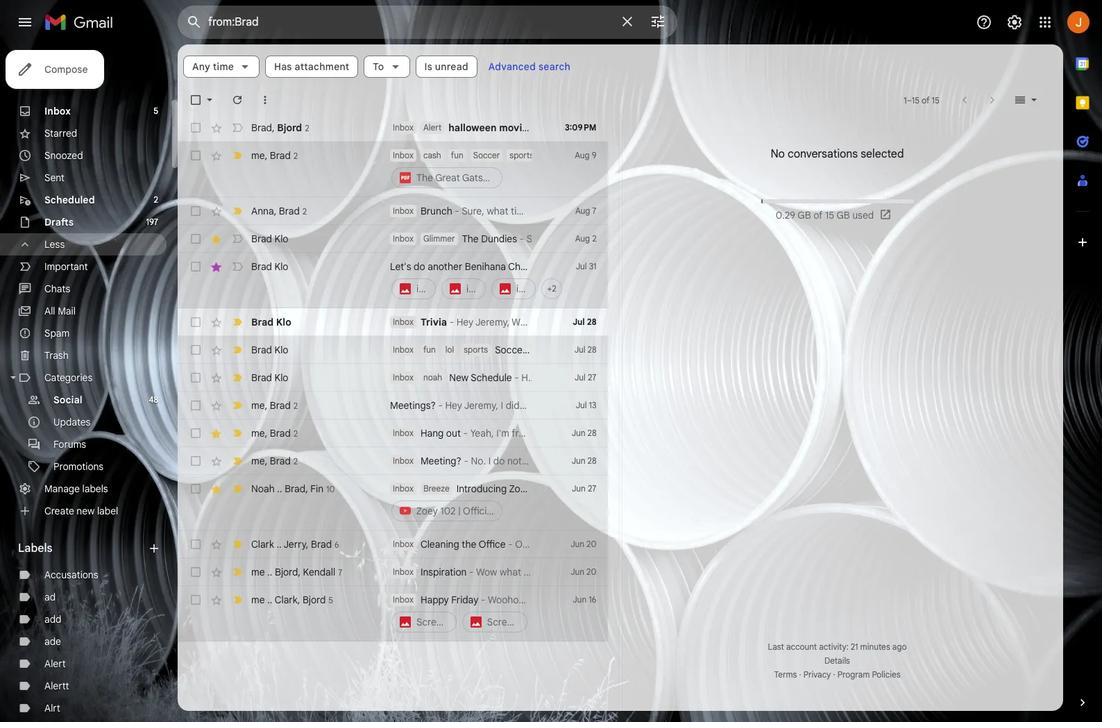 Task type: vqa. For each thing, say whether or not it's contained in the screenshot.
the leftmost Thanks,
no



Task type: describe. For each thing, give the bounding box(es) containing it.
jul for trivia
[[573, 317, 585, 327]]

20 for cleaning the office
[[587, 539, 597, 549]]

me , brad 2 for meeting?
[[251, 455, 298, 467]]

(text).pdf
[[496, 172, 538, 184]]

drafts
[[44, 216, 74, 228]]

introducing zoey 102, streaming now!
[[457, 483, 623, 495]]

jul for -
[[576, 400, 587, 410]]

9
[[592, 150, 597, 160]]

28 for meeting?
[[588, 456, 597, 466]]

jun for inspiration
[[571, 567, 585, 577]]

klo for inbox trivia -
[[276, 316, 291, 328]]

alert inside labels "navigation"
[[44, 658, 66, 670]]

let's
[[390, 260, 411, 273]]

anna , brad 2
[[251, 205, 307, 217]]

inbox inside inbox cleaning the office -
[[393, 539, 414, 549]]

.. for brad
[[277, 482, 282, 495]]

14 row from the top
[[178, 558, 608, 586]]

inbox hang out -
[[393, 427, 471, 440]]

breeze
[[424, 483, 450, 494]]

you
[[634, 344, 650, 356]]

terms
[[775, 669, 798, 680]]

all mail
[[44, 305, 76, 317]]

has
[[274, 60, 292, 73]]

categories
[[44, 372, 93, 384]]

15 for 0.29 gb of 15 gb used
[[826, 209, 835, 222]]

me .. clark , bjord 5
[[251, 593, 333, 606]]

brunch
[[421, 205, 453, 217]]

less button
[[0, 233, 167, 256]]

starred
[[44, 127, 77, 140]]

brad klo for the dundies -
[[251, 233, 289, 245]]

getting
[[564, 344, 597, 356]]

last
[[768, 642, 785, 652]]

inbox inside inbox inspiration -
[[393, 567, 414, 577]]

1 vertical spatial fun
[[424, 344, 436, 355]]

of for 15
[[922, 95, 930, 105]]

chats link
[[44, 283, 70, 295]]

has attachment
[[274, 60, 350, 73]]

me , brad 2 for -
[[251, 399, 298, 411]]

10
[[326, 484, 335, 494]]

1 me , brad 2 from the top
[[251, 149, 298, 161]]

ade
[[44, 635, 61, 648]]

soccer game - getting back to you
[[495, 344, 650, 356]]

.. for clark
[[268, 593, 273, 606]]

updates link
[[53, 416, 91, 428]]

me , brad 2 for hang out
[[251, 427, 298, 439]]

is
[[425, 60, 433, 73]]

- right game
[[557, 344, 562, 356]]

4 row from the top
[[178, 225, 608, 253]]

now!
[[601, 483, 623, 495]]

bjord for ..
[[275, 566, 298, 578]]

details
[[825, 656, 851, 666]]

used
[[853, 209, 874, 222]]

0 vertical spatial 7
[[593, 206, 597, 216]]

aug for the dundies -
[[575, 233, 590, 244]]

let's do another benihana christmas next time cell
[[390, 260, 597, 301]]

ad
[[44, 591, 56, 603]]

2 gb from the left
[[837, 209, 850, 222]]

2 inside the anna , brad 2
[[303, 206, 307, 216]]

happy
[[421, 594, 449, 606]]

drafts link
[[44, 216, 74, 228]]

197
[[146, 217, 158, 227]]

inbox inside the great gatsby (text).pdf cell
[[393, 150, 414, 160]]

mail
[[58, 305, 76, 317]]

1
[[904, 95, 907, 105]]

jun 20 for inspiration
[[571, 567, 597, 577]]

0.29
[[776, 209, 796, 222]]

social link
[[53, 394, 82, 406]]

accusations
[[44, 569, 98, 581]]

4 brad klo from the top
[[251, 344, 289, 356]]

inspiration
[[421, 566, 467, 578]]

aug for inbox brunch -
[[576, 206, 590, 216]]

follow link to manage storage image
[[880, 208, 894, 222]]

jun 28 for -
[[572, 456, 597, 466]]

row containing clark
[[178, 531, 608, 558]]

1 gb from the left
[[798, 209, 811, 222]]

1 me from the top
[[251, 149, 265, 161]]

glimmer
[[424, 233, 455, 244]]

no conversations selected main content
[[178, 44, 1064, 711]]

noah
[[251, 482, 275, 495]]

trash link
[[44, 349, 69, 362]]

main menu image
[[17, 14, 33, 31]]

- right meeting?
[[464, 455, 469, 467]]

klo for new schedule -
[[275, 372, 289, 384]]

advanced
[[489, 60, 536, 73]]

schedule
[[471, 372, 512, 384]]

introducing
[[457, 483, 507, 495]]

1 15 of 15
[[904, 95, 940, 105]]

less
[[44, 238, 65, 251]]

meetings? -
[[390, 399, 445, 412]]

- inside cell
[[481, 594, 486, 606]]

5 inside me .. clark , bjord 5
[[329, 595, 333, 605]]

5 row from the top
[[178, 253, 608, 308]]

compose button
[[6, 50, 104, 89]]

7 inside me .. bjord , kendall 7
[[338, 567, 343, 577]]

promotions link
[[53, 460, 104, 473]]

search mail image
[[182, 10, 207, 35]]

inbox meeting? -
[[393, 455, 471, 467]]

alert inside row
[[424, 122, 442, 133]]

jun for meeting?
[[572, 456, 586, 466]]

28 for soccer game - getting back to you
[[588, 344, 597, 355]]

3:09 pm
[[565, 122, 597, 133]]

13
[[589, 400, 597, 410]]

trivia
[[421, 316, 447, 328]]

advanced search
[[489, 60, 571, 73]]

inbox inside inbox hang out -
[[393, 428, 414, 438]]

.. for jerry
[[277, 538, 282, 550]]

jun for cleaning the office
[[571, 539, 585, 549]]

28 for hang out
[[588, 428, 597, 438]]

inbox up let's
[[393, 233, 414, 244]]

row containing noah
[[178, 475, 623, 531]]

christmas
[[509, 260, 553, 273]]

updates
[[53, 416, 91, 428]]

is unread button
[[416, 56, 478, 78]]

alrt link
[[44, 702, 60, 715]]

jun left the now!
[[572, 483, 586, 494]]

- right inspiration
[[469, 566, 474, 578]]

to button
[[364, 56, 410, 78]]

is unread
[[425, 60, 469, 73]]

no
[[771, 147, 785, 161]]

inbox inside inbox trivia -
[[393, 317, 414, 327]]

labels heading
[[18, 542, 147, 556]]

create new label link
[[44, 505, 118, 517]]

48
[[149, 394, 158, 405]]

jul 28 for soccer game - getting back to you
[[575, 344, 597, 355]]

Search mail text field
[[208, 15, 611, 29]]

jun 20 for cleaning the office
[[571, 539, 597, 549]]

selected
[[861, 147, 905, 161]]

15 for 1 15 of 15
[[932, 95, 940, 105]]

0 vertical spatial clark
[[251, 538, 274, 550]]

6 me from the top
[[251, 593, 265, 606]]

minutes
[[861, 642, 891, 652]]

label
[[97, 505, 118, 517]]

7 row from the top
[[178, 336, 650, 364]]

27 for jun 27
[[588, 483, 597, 494]]

soccer for soccer game - getting back to you
[[495, 344, 527, 356]]

6 row from the top
[[178, 308, 608, 336]]

no conversations selected
[[771, 147, 905, 161]]

toggle split pane mode image
[[1014, 93, 1028, 107]]

brad klo for inbox trivia -
[[251, 316, 291, 328]]

brad , bjord 2
[[251, 121, 309, 134]]

support image
[[976, 14, 993, 31]]

bjord for ,
[[277, 121, 302, 134]]

privacy link
[[804, 669, 832, 680]]

the great gatsby (text).pdf
[[417, 172, 538, 184]]

add
[[44, 613, 61, 626]]

the for the dundies -
[[462, 233, 479, 245]]

alert link
[[44, 658, 66, 670]]

another
[[428, 260, 463, 273]]

inbox link
[[44, 105, 71, 117]]

27 for jul 27
[[588, 372, 597, 383]]

5 inside labels "navigation"
[[154, 106, 158, 116]]



Task type: locate. For each thing, give the bounding box(es) containing it.
2 row from the top
[[178, 142, 608, 197]]

1 jun 28 from the top
[[572, 428, 597, 438]]

gmail image
[[44, 8, 120, 36]]

3 brad klo from the top
[[251, 316, 291, 328]]

28
[[587, 317, 597, 327], [588, 344, 597, 355], [588, 428, 597, 438], [588, 456, 597, 466]]

aug down aug 7
[[575, 233, 590, 244]]

0 vertical spatial alert
[[424, 122, 442, 133]]

me for hang out
[[251, 427, 265, 439]]

2 inside brad , bjord 2
[[305, 123, 309, 133]]

1 row from the top
[[178, 114, 608, 142]]

inbox left inspiration
[[393, 567, 414, 577]]

row down 'inbox meeting? -'
[[178, 475, 623, 531]]

8 row from the top
[[178, 364, 608, 392]]

aug left 9
[[575, 150, 590, 160]]

new
[[450, 372, 469, 384]]

jun down jul 13
[[572, 428, 586, 438]]

search
[[539, 60, 571, 73]]

3 me from the top
[[251, 427, 265, 439]]

accusations link
[[44, 569, 98, 581]]

jun 28
[[572, 428, 597, 438], [572, 456, 597, 466]]

2 · from the left
[[834, 669, 836, 680]]

bjord up me .. clark , bjord 5 on the left
[[275, 566, 298, 578]]

0 horizontal spatial clark
[[251, 538, 274, 550]]

jun left 16
[[573, 594, 587, 605]]

1 vertical spatial alert
[[44, 658, 66, 670]]

inbox down to "popup button"
[[393, 122, 414, 133]]

advanced search button
[[483, 54, 577, 79]]

+2
[[547, 283, 557, 294]]

time right the "any"
[[213, 60, 234, 73]]

noah
[[424, 372, 443, 383]]

4 me , brad 2 from the top
[[251, 455, 298, 467]]

0.29 gb of 15 gb used
[[776, 209, 874, 222]]

jun 20 down jun 27
[[571, 539, 597, 549]]

jul down getting
[[575, 372, 586, 383]]

row down let's
[[178, 308, 608, 336]]

the left great
[[417, 172, 433, 184]]

2 me from the top
[[251, 399, 265, 411]]

jun 20 up jun 16
[[571, 567, 597, 577]]

halloween
[[449, 122, 497, 134]]

time right the next
[[577, 260, 597, 273]]

row up inbox brunch -
[[178, 142, 608, 197]]

row up inbox trivia -
[[178, 253, 608, 308]]

game
[[529, 344, 555, 356]]

clark .. jerry , brad 6
[[251, 538, 339, 550]]

- right dundies
[[520, 233, 524, 245]]

tab list
[[1064, 44, 1103, 672]]

inbox left cash
[[393, 150, 414, 160]]

anna
[[251, 205, 274, 217]]

1 vertical spatial jun 28
[[572, 456, 597, 466]]

manage labels
[[44, 483, 108, 495]]

me for inspiration
[[251, 566, 265, 578]]

- right out
[[464, 427, 468, 440]]

clear search image
[[614, 8, 642, 35]]

2 aug from the top
[[576, 206, 590, 216]]

0 horizontal spatial ·
[[800, 669, 802, 680]]

labels
[[18, 542, 52, 556]]

1 vertical spatial aug
[[576, 206, 590, 216]]

1 horizontal spatial 7
[[593, 206, 597, 216]]

row down meetings?
[[178, 419, 608, 447]]

4 me from the top
[[251, 455, 265, 467]]

5 me from the top
[[251, 566, 265, 578]]

7 up aug 2
[[593, 206, 597, 216]]

alert
[[424, 122, 442, 133], [44, 658, 66, 670]]

0 horizontal spatial 5
[[154, 106, 158, 116]]

brad
[[251, 121, 272, 134], [270, 149, 291, 161], [279, 205, 300, 217], [251, 233, 272, 245], [251, 260, 272, 273], [251, 316, 274, 328], [251, 344, 272, 356], [251, 372, 272, 384], [270, 399, 291, 411], [270, 427, 291, 439], [270, 455, 291, 467], [285, 482, 306, 495], [311, 538, 332, 550]]

gb right 0.29
[[798, 209, 811, 222]]

13 row from the top
[[178, 531, 608, 558]]

None checkbox
[[189, 343, 203, 357], [189, 371, 203, 385], [189, 454, 203, 468], [189, 537, 203, 551], [189, 593, 203, 607], [189, 343, 203, 357], [189, 371, 203, 385], [189, 454, 203, 468], [189, 537, 203, 551], [189, 593, 203, 607]]

meeting?
[[421, 455, 462, 467]]

me for meeting?
[[251, 455, 265, 467]]

1 horizontal spatial the
[[462, 233, 479, 245]]

jun down streaming
[[571, 539, 585, 549]]

row down inbox hang out -
[[178, 447, 608, 475]]

let's do another benihana christmas next time
[[390, 260, 597, 273]]

1 vertical spatial of
[[814, 209, 823, 222]]

0 horizontal spatial fun
[[424, 344, 436, 355]]

details link
[[825, 656, 851, 666]]

time inside cell
[[577, 260, 597, 273]]

important link
[[44, 260, 88, 273]]

hang
[[421, 427, 444, 440]]

1 horizontal spatial alert
[[424, 122, 442, 133]]

·
[[800, 669, 802, 680], [834, 669, 836, 680]]

inbox inside inbox happy friday -
[[393, 594, 414, 605]]

1 horizontal spatial sports
[[510, 150, 534, 160]]

1 horizontal spatial of
[[922, 95, 930, 105]]

2 inside labels "navigation"
[[154, 194, 158, 205]]

11 row from the top
[[178, 447, 608, 475]]

soccer for soccer
[[473, 150, 500, 160]]

settings image
[[1007, 14, 1024, 31]]

102,
[[534, 483, 551, 495]]

2 me , brad 2 from the top
[[251, 399, 298, 411]]

9 row from the top
[[178, 392, 608, 419]]

1 horizontal spatial gb
[[837, 209, 850, 222]]

0 vertical spatial aug
[[575, 150, 590, 160]]

fun
[[451, 150, 464, 160], [424, 344, 436, 355]]

28 up getting
[[587, 317, 597, 327]]

sent link
[[44, 172, 65, 184]]

any time
[[192, 60, 234, 73]]

row up happy
[[178, 558, 608, 586]]

snoozed
[[44, 149, 83, 162]]

clark left jerry
[[251, 538, 274, 550]]

27 up '13'
[[588, 372, 597, 383]]

cell containing happy friday
[[390, 593, 539, 635]]

1 horizontal spatial 5
[[329, 595, 333, 605]]

inbox down inbox trivia -
[[393, 344, 414, 355]]

inbox left brunch on the left of page
[[393, 206, 414, 216]]

.. down me .. bjord , kendall 7
[[268, 593, 273, 606]]

gatsby
[[463, 172, 494, 184]]

streaming
[[553, 483, 598, 495]]

aug up aug 2
[[576, 206, 590, 216]]

jul 28 up getting
[[573, 317, 597, 327]]

· down details
[[834, 669, 836, 680]]

clark down me .. bjord , kendall 7
[[275, 593, 298, 606]]

1 vertical spatial 27
[[588, 483, 597, 494]]

any
[[192, 60, 210, 73]]

.. right noah
[[277, 482, 282, 495]]

alrt
[[44, 702, 60, 715]]

fun up great
[[451, 150, 464, 160]]

inbox left cleaning
[[393, 539, 414, 549]]

2 horizontal spatial 15
[[932, 95, 940, 105]]

inbox inside labels "navigation"
[[44, 105, 71, 117]]

starred link
[[44, 127, 77, 140]]

lol
[[446, 344, 454, 355]]

jun up jun 16
[[571, 567, 585, 577]]

15 row from the top
[[178, 586, 608, 642]]

1 vertical spatial soccer
[[495, 344, 527, 356]]

gb left the used
[[837, 209, 850, 222]]

labels
[[82, 483, 108, 495]]

0 horizontal spatial alert
[[44, 658, 66, 670]]

28 down '13'
[[588, 428, 597, 438]]

fun inside the great gatsby (text).pdf cell
[[451, 150, 464, 160]]

0 horizontal spatial of
[[814, 209, 823, 222]]

0 vertical spatial the
[[417, 172, 433, 184]]

row containing brad
[[178, 114, 608, 142]]

jul
[[576, 261, 587, 272], [573, 317, 585, 327], [575, 344, 586, 355], [575, 372, 586, 383], [576, 400, 587, 410]]

fun left lol
[[424, 344, 436, 355]]

0 vertical spatial time
[[213, 60, 234, 73]]

1 jun 20 from the top
[[571, 539, 597, 549]]

jun 27
[[572, 483, 597, 494]]

cell
[[390, 593, 539, 635]]

chats
[[44, 283, 70, 295]]

row containing anna
[[178, 197, 608, 225]]

the left dundies
[[462, 233, 479, 245]]

soccer up gatsby
[[473, 150, 500, 160]]

jul for new schedule
[[575, 372, 586, 383]]

sports inside the great gatsby (text).pdf cell
[[510, 150, 534, 160]]

ade link
[[44, 635, 61, 648]]

1 27 from the top
[[588, 372, 597, 383]]

introducing zoey 102, streaming now! cell
[[390, 482, 623, 524]]

klo for the dundies -
[[275, 233, 289, 245]]

jul 28 left back
[[575, 344, 597, 355]]

sports right lol
[[464, 344, 488, 355]]

1 vertical spatial 7
[[338, 567, 343, 577]]

of right 0.29
[[814, 209, 823, 222]]

jun 28 up jun 27
[[572, 456, 597, 466]]

jul up getting
[[573, 317, 585, 327]]

me for -
[[251, 399, 265, 411]]

0 vertical spatial 27
[[588, 372, 597, 383]]

20 for inspiration
[[587, 567, 597, 577]]

.. up me .. clark , bjord 5 on the left
[[268, 566, 273, 578]]

1 vertical spatial jul 28
[[575, 344, 597, 355]]

jul for soccer game - getting back to you
[[575, 344, 586, 355]]

inbox inside inbox brunch -
[[393, 206, 414, 216]]

None checkbox
[[189, 93, 203, 107], [189, 121, 203, 135], [189, 149, 203, 162], [189, 204, 203, 218], [189, 232, 203, 246], [189, 260, 203, 274], [189, 315, 203, 329], [189, 399, 203, 412], [189, 426, 203, 440], [189, 482, 203, 496], [189, 565, 203, 579], [189, 93, 203, 107], [189, 121, 203, 135], [189, 149, 203, 162], [189, 204, 203, 218], [189, 232, 203, 246], [189, 260, 203, 274], [189, 315, 203, 329], [189, 399, 203, 412], [189, 426, 203, 440], [189, 482, 203, 496], [189, 565, 203, 579]]

inbox up starred on the top left
[[44, 105, 71, 117]]

the dundies -
[[462, 233, 527, 245]]

1 vertical spatial time
[[577, 260, 597, 273]]

row up let's
[[178, 225, 608, 253]]

jul up jul 27
[[575, 344, 586, 355]]

of right 1
[[922, 95, 930, 105]]

16
[[589, 594, 597, 605]]

1 aug from the top
[[575, 150, 590, 160]]

- right meetings?
[[438, 399, 443, 412]]

12 row from the top
[[178, 475, 623, 531]]

0 vertical spatial sports
[[510, 150, 534, 160]]

1 20 from the top
[[587, 539, 597, 549]]

1 brad klo from the top
[[251, 233, 289, 245]]

next
[[556, 260, 575, 273]]

- right 'office'
[[508, 538, 513, 551]]

bjord down kendall
[[303, 593, 326, 606]]

soccer inside the great gatsby (text).pdf cell
[[473, 150, 500, 160]]

1 horizontal spatial fun
[[451, 150, 464, 160]]

jun 28 for out
[[572, 428, 597, 438]]

1 vertical spatial bjord
[[275, 566, 298, 578]]

inbox inside introducing zoey 102, streaming now! cell
[[393, 483, 414, 494]]

1 · from the left
[[800, 669, 802, 680]]

row up inbox inspiration -
[[178, 531, 608, 558]]

7 right kendall
[[338, 567, 343, 577]]

jul left '13'
[[576, 400, 587, 410]]

0 vertical spatial of
[[922, 95, 930, 105]]

3 row from the top
[[178, 197, 608, 225]]

brad klo for new schedule -
[[251, 372, 289, 384]]

1 horizontal spatial time
[[577, 260, 597, 273]]

alert up cash
[[424, 122, 442, 133]]

- right friday in the left of the page
[[481, 594, 486, 606]]

27
[[588, 372, 597, 383], [588, 483, 597, 494]]

0 vertical spatial soccer
[[473, 150, 500, 160]]

inbox trivia -
[[393, 316, 457, 328]]

jun 28 down jul 13
[[572, 428, 597, 438]]

0 vertical spatial bjord
[[277, 121, 302, 134]]

cleaning
[[421, 538, 460, 551]]

any time button
[[183, 56, 260, 78]]

0 horizontal spatial time
[[213, 60, 234, 73]]

3 me , brad 2 from the top
[[251, 427, 298, 439]]

0 vertical spatial jun 20
[[571, 539, 597, 549]]

3 aug from the top
[[575, 233, 590, 244]]

row down inbox trivia -
[[178, 336, 650, 364]]

let's do another benihana christmas next time link
[[390, 260, 597, 274]]

,
[[272, 121, 275, 134], [265, 149, 268, 161], [274, 205, 277, 217], [265, 399, 268, 411], [265, 427, 268, 439], [265, 455, 268, 467], [306, 482, 308, 495], [306, 538, 309, 550], [298, 566, 301, 578], [298, 593, 300, 606]]

of for gb
[[814, 209, 823, 222]]

program policies link
[[838, 669, 901, 680]]

row
[[178, 114, 608, 142], [178, 142, 608, 197], [178, 197, 608, 225], [178, 225, 608, 253], [178, 253, 608, 308], [178, 308, 608, 336], [178, 336, 650, 364], [178, 364, 608, 392], [178, 392, 608, 419], [178, 419, 608, 447], [178, 447, 608, 475], [178, 475, 623, 531], [178, 531, 608, 558], [178, 558, 608, 586], [178, 586, 608, 642]]

1 vertical spatial jun 20
[[571, 567, 597, 577]]

2 vertical spatial aug
[[575, 233, 590, 244]]

27 left the now!
[[588, 483, 597, 494]]

None search field
[[178, 6, 678, 39]]

1 vertical spatial 5
[[329, 595, 333, 605]]

1 horizontal spatial 15
[[912, 95, 920, 105]]

0 horizontal spatial sports
[[464, 344, 488, 355]]

20
[[587, 539, 597, 549], [587, 567, 597, 577]]

row down inbox inspiration -
[[178, 586, 608, 642]]

1 vertical spatial clark
[[275, 593, 298, 606]]

friday
[[452, 594, 479, 606]]

create new label
[[44, 505, 118, 517]]

2 jun 28 from the top
[[572, 456, 597, 466]]

1 horizontal spatial clark
[[275, 593, 298, 606]]

terms link
[[775, 669, 798, 680]]

inbox left "hang"
[[393, 428, 414, 438]]

cash
[[424, 150, 442, 160]]

0 vertical spatial fun
[[451, 150, 464, 160]]

28 for trivia
[[587, 317, 597, 327]]

2 jun 20 from the top
[[571, 567, 597, 577]]

trash
[[44, 349, 69, 362]]

· right "terms"
[[800, 669, 802, 680]]

jun up streaming
[[572, 456, 586, 466]]

0 vertical spatial 5
[[154, 106, 158, 116]]

me , brad 2
[[251, 149, 298, 161], [251, 399, 298, 411], [251, 427, 298, 439], [251, 455, 298, 467]]

5 brad klo from the top
[[251, 372, 289, 384]]

klo
[[275, 233, 289, 245], [275, 260, 289, 273], [276, 316, 291, 328], [275, 344, 289, 356], [275, 372, 289, 384]]

2 brad klo from the top
[[251, 260, 289, 273]]

inbox left noah
[[393, 372, 414, 383]]

scheduled
[[44, 194, 95, 206]]

the for the great gatsby (text).pdf
[[417, 172, 433, 184]]

28 left back
[[588, 344, 597, 355]]

fin
[[311, 482, 324, 495]]

social
[[53, 394, 82, 406]]

account
[[787, 642, 817, 652]]

0 horizontal spatial 7
[[338, 567, 343, 577]]

jul 28 for trivia
[[573, 317, 597, 327]]

inbox left breeze
[[393, 483, 414, 494]]

alert up alertt
[[44, 658, 66, 670]]

spam
[[44, 327, 70, 340]]

0 horizontal spatial 15
[[826, 209, 835, 222]]

the great gatsby (text).pdf cell
[[390, 149, 541, 190]]

- right brunch on the left of page
[[455, 205, 460, 217]]

row up inbox hang out -
[[178, 392, 608, 419]]

the inside the great gatsby (text).pdf cell
[[417, 172, 433, 184]]

inbox left 'trivia'
[[393, 317, 414, 327]]

alertt link
[[44, 680, 69, 692]]

row up glimmer
[[178, 197, 608, 225]]

inbox left meeting?
[[393, 456, 414, 466]]

- right the schedule
[[515, 372, 519, 384]]

0 vertical spatial jul 28
[[573, 317, 597, 327]]

back
[[599, 344, 620, 356]]

snoozed link
[[44, 149, 83, 162]]

1 vertical spatial the
[[462, 233, 479, 245]]

ad link
[[44, 591, 56, 603]]

2 vertical spatial bjord
[[303, 593, 326, 606]]

more image
[[258, 93, 272, 107]]

jun 16
[[573, 594, 597, 605]]

2 27 from the top
[[588, 483, 597, 494]]

soccer left game
[[495, 344, 527, 356]]

0 vertical spatial jun 28
[[572, 428, 597, 438]]

halloween movies
[[449, 122, 533, 134]]

great
[[436, 172, 460, 184]]

time inside dropdown button
[[213, 60, 234, 73]]

0 horizontal spatial the
[[417, 172, 433, 184]]

forums link
[[53, 438, 86, 451]]

out
[[446, 427, 461, 440]]

jul 27
[[575, 372, 597, 383]]

has attachment button
[[265, 56, 359, 78]]

2
[[305, 123, 309, 133], [294, 150, 298, 161], [154, 194, 158, 205], [303, 206, 307, 216], [592, 233, 597, 244], [294, 400, 298, 411], [294, 428, 298, 439], [294, 456, 298, 466]]

row up cash
[[178, 114, 608, 142]]

sports up (text).pdf
[[510, 150, 534, 160]]

refresh image
[[231, 93, 244, 107]]

28 up jun 27
[[588, 456, 597, 466]]

-
[[455, 205, 460, 217], [520, 233, 524, 245], [450, 316, 454, 328], [557, 344, 562, 356], [515, 372, 519, 384], [438, 399, 443, 412], [464, 427, 468, 440], [464, 455, 469, 467], [508, 538, 513, 551], [469, 566, 474, 578], [481, 594, 486, 606]]

to
[[373, 60, 384, 73]]

categories link
[[44, 372, 93, 384]]

0 horizontal spatial gb
[[798, 209, 811, 222]]

10 row from the top
[[178, 419, 608, 447]]

advanced search options image
[[644, 8, 672, 35]]

jul left 31
[[576, 261, 587, 272]]

labels navigation
[[0, 44, 178, 722]]

.. left jerry
[[277, 538, 282, 550]]

1 horizontal spatial ·
[[834, 669, 836, 680]]

benihana
[[465, 260, 506, 273]]

row up meetings?
[[178, 364, 608, 392]]

bjord down has at the top left of page
[[277, 121, 302, 134]]

1 vertical spatial sports
[[464, 344, 488, 355]]

inbox inside 'inbox meeting? -'
[[393, 456, 414, 466]]

- right 'trivia'
[[450, 316, 454, 328]]

.. for bjord
[[268, 566, 273, 578]]

jun for hang out
[[572, 428, 586, 438]]

privacy
[[804, 669, 832, 680]]

noah .. brad , fin 10
[[251, 482, 335, 495]]

inbox left happy
[[393, 594, 414, 605]]

program
[[838, 669, 870, 680]]

1 vertical spatial 20
[[587, 567, 597, 577]]

2 20 from the top
[[587, 567, 597, 577]]

inbox cleaning the office -
[[393, 538, 515, 551]]

0 vertical spatial 20
[[587, 539, 597, 549]]



